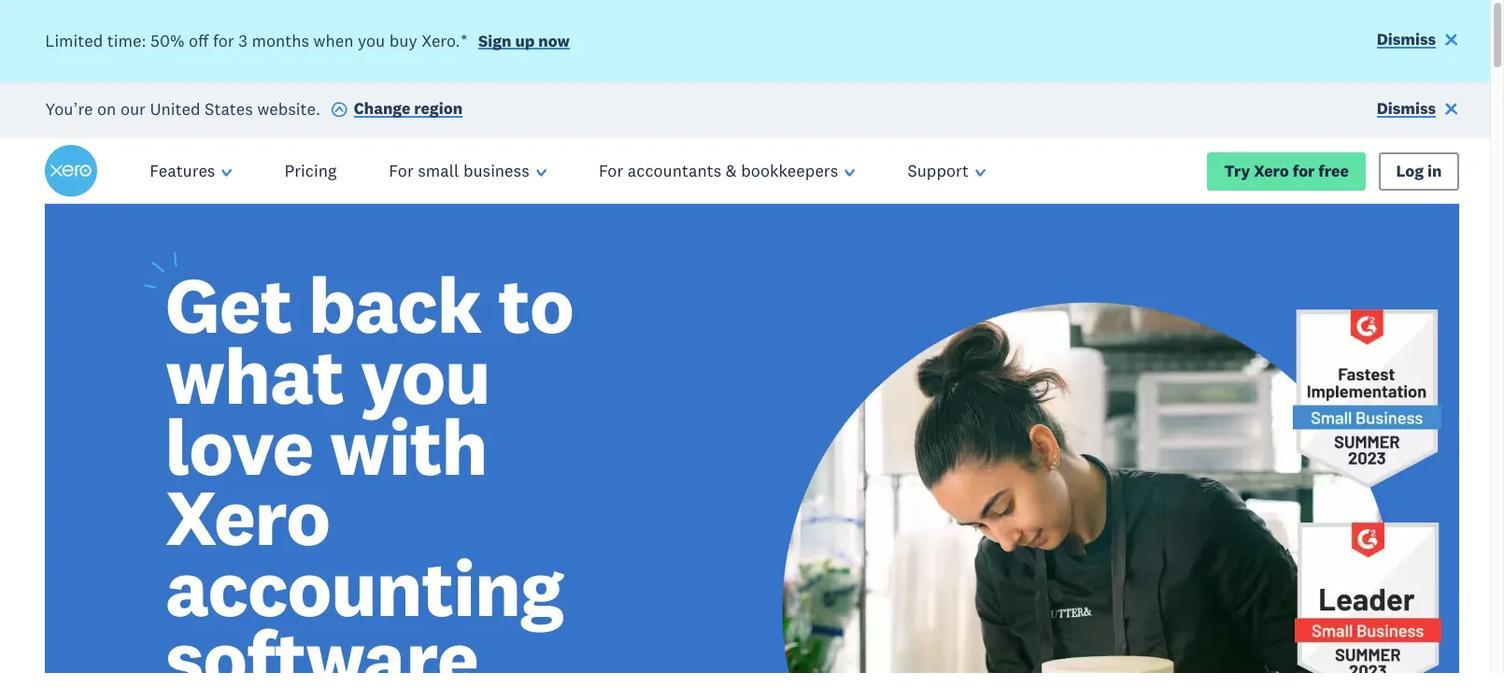 Task type: locate. For each thing, give the bounding box(es) containing it.
2 dismiss button from the top
[[1378, 98, 1460, 123]]

change
[[354, 98, 411, 119]]

1 vertical spatial you
[[360, 326, 490, 424]]

2 for from the left
[[599, 160, 624, 182]]

dismiss
[[1378, 29, 1437, 50], [1378, 98, 1437, 119]]

you
[[358, 30, 385, 51], [360, 326, 490, 424]]

sign up now
[[479, 31, 570, 51]]

try
[[1225, 161, 1251, 181]]

0 horizontal spatial xero
[[166, 468, 330, 566]]

for
[[213, 30, 234, 51], [1293, 161, 1316, 181]]

with
[[330, 397, 487, 495]]

love
[[166, 397, 313, 495]]

1 dismiss button from the top
[[1378, 29, 1460, 54]]

xero.*
[[422, 30, 468, 51]]

xero
[[1255, 161, 1290, 181], [166, 468, 330, 566]]

for left accountants
[[599, 160, 624, 182]]

limited time: 50% off for 3 months when you buy xero.*
[[45, 30, 468, 51]]

you inside back to what you love with xero accounting software
[[360, 326, 490, 424]]

what
[[166, 326, 344, 424]]

dismiss button
[[1378, 29, 1460, 54], [1378, 98, 1460, 123]]

0 vertical spatial xero
[[1255, 161, 1290, 181]]

for for for small business
[[389, 160, 414, 182]]

states
[[205, 97, 253, 119]]

for left the free
[[1293, 161, 1316, 181]]

for
[[389, 160, 414, 182], [599, 160, 624, 182]]

0 horizontal spatial for
[[389, 160, 414, 182]]

3
[[239, 30, 248, 51]]

1 vertical spatial dismiss
[[1378, 98, 1437, 119]]

pricing
[[285, 160, 337, 182]]

1 dismiss from the top
[[1378, 29, 1437, 50]]

support button
[[882, 139, 1012, 204]]

xero inside back to what you love with xero accounting software
[[166, 468, 330, 566]]

dismiss for you're on our united states website.
[[1378, 98, 1437, 119]]

1 horizontal spatial xero
[[1255, 161, 1290, 181]]

for small business
[[389, 160, 530, 182]]

0 horizontal spatial for
[[213, 30, 234, 51]]

1 vertical spatial dismiss button
[[1378, 98, 1460, 123]]

1 horizontal spatial for
[[599, 160, 624, 182]]

time:
[[107, 30, 146, 51]]

dismiss button for you're on our united states website.
[[1378, 98, 1460, 123]]

1 vertical spatial for
[[1293, 161, 1316, 181]]

back
[[308, 256, 482, 354]]

1 vertical spatial xero
[[166, 468, 330, 566]]

accountants
[[628, 160, 722, 182]]

try xero for free
[[1225, 161, 1350, 181]]

off
[[189, 30, 209, 51]]

limited
[[45, 30, 103, 51]]

0 vertical spatial for
[[213, 30, 234, 51]]

united
[[150, 97, 201, 119]]

support
[[908, 160, 969, 182]]

1 horizontal spatial for
[[1293, 161, 1316, 181]]

for left small
[[389, 160, 414, 182]]

business
[[464, 160, 530, 182]]

0 vertical spatial dismiss
[[1378, 29, 1437, 50]]

you're
[[45, 97, 93, 119]]

dismiss button for limited time: 50% off for 3 months when you buy xero.*
[[1378, 29, 1460, 54]]

to
[[498, 256, 573, 354]]

0 vertical spatial dismiss button
[[1378, 29, 1460, 54]]

2 dismiss from the top
[[1378, 98, 1437, 119]]

try xero for free link
[[1208, 152, 1367, 191]]

when
[[314, 30, 354, 51]]

1 for from the left
[[389, 160, 414, 182]]

in
[[1428, 161, 1443, 181]]

for left 3
[[213, 30, 234, 51]]

get
[[166, 256, 292, 354]]

on
[[97, 97, 116, 119]]

back to what you love with xero accounting software
[[166, 256, 573, 673]]

pricing link
[[259, 139, 363, 204]]



Task type: describe. For each thing, give the bounding box(es) containing it.
website.
[[257, 97, 321, 119]]

accounting
[[166, 538, 564, 636]]

sign
[[479, 31, 512, 51]]

region
[[414, 98, 463, 119]]

small
[[418, 160, 459, 182]]

log in link
[[1380, 152, 1460, 191]]

for small business button
[[363, 139, 573, 204]]

buy
[[390, 30, 417, 51]]

log in
[[1397, 161, 1443, 181]]

log
[[1397, 161, 1425, 181]]

you're on our united states website.
[[45, 97, 321, 119]]

up
[[515, 31, 535, 51]]

software
[[166, 609, 478, 673]]

bookkeepers
[[741, 160, 839, 182]]

sign up now link
[[479, 31, 570, 56]]

a xero user decorating a cake with blue icing. social proof badges surrounding the circular image. image
[[768, 204, 1460, 673]]

&
[[726, 160, 737, 182]]

for accountants & bookkeepers
[[599, 160, 839, 182]]

change region button
[[331, 98, 463, 123]]

dismiss for limited time: 50% off for 3 months when you buy xero.*
[[1378, 29, 1437, 50]]

50%
[[151, 30, 185, 51]]

for for for accountants & bookkeepers
[[599, 160, 624, 182]]

features
[[150, 160, 215, 182]]

free
[[1319, 161, 1350, 181]]

our
[[120, 97, 146, 119]]

for accountants & bookkeepers button
[[573, 139, 882, 204]]

0 vertical spatial you
[[358, 30, 385, 51]]

now
[[539, 31, 570, 51]]

months
[[252, 30, 309, 51]]

xero homepage image
[[45, 145, 97, 198]]

for inside the try xero for free link
[[1293, 161, 1316, 181]]

change region
[[354, 98, 463, 119]]

features button
[[124, 139, 259, 204]]



Task type: vqa. For each thing, say whether or not it's contained in the screenshot.
up
yes



